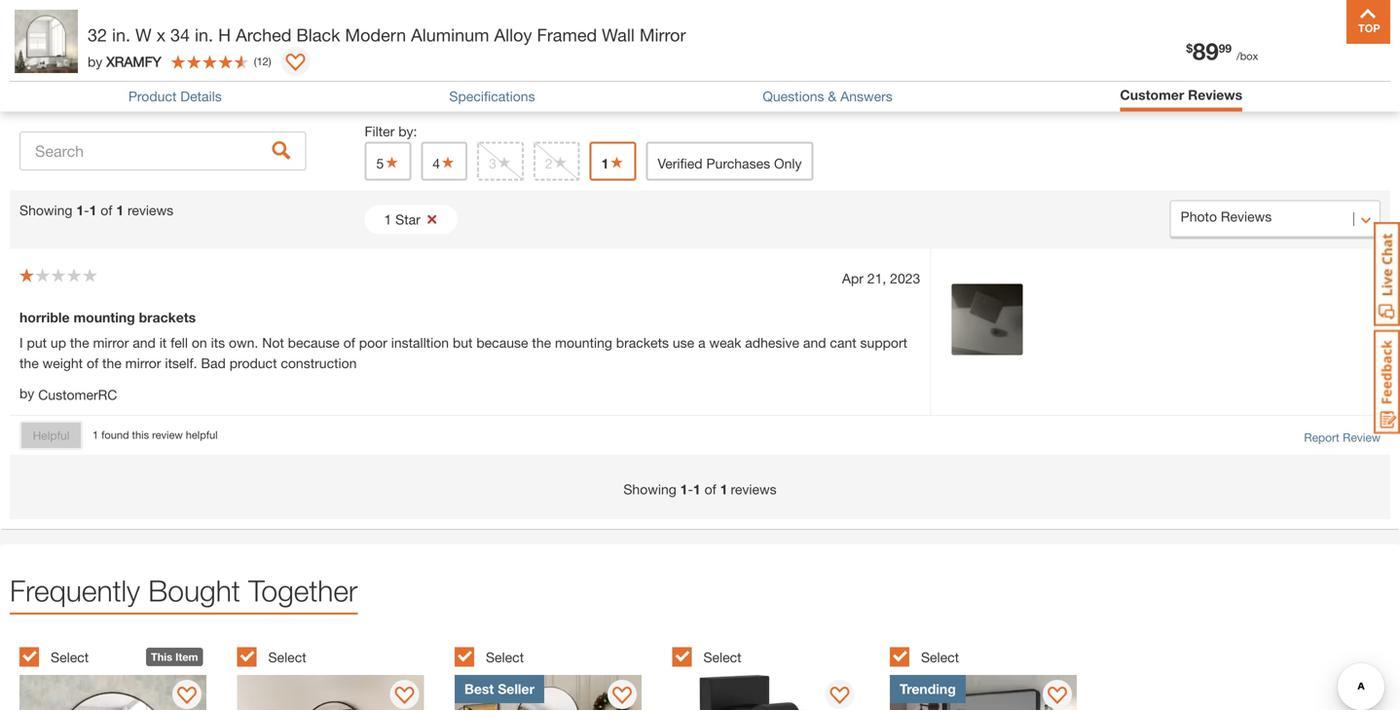 Task type: locate. For each thing, give the bounding box(es) containing it.
1 horizontal spatial mounting
[[555, 335, 613, 351]]

only
[[774, 155, 802, 171]]

apr
[[843, 270, 864, 286]]

because
[[288, 335, 340, 351], [477, 335, 528, 351]]

$
[[1187, 41, 1193, 55]]

34
[[171, 24, 190, 45]]

select up 26 in. w x 38 in. h arched black aluminum alloy framed wall mirror "image"
[[268, 649, 306, 665]]

maxted toilet paper holder in matte black image
[[673, 675, 859, 710]]

the right but
[[532, 335, 551, 351]]

2 horizontal spatial display image
[[395, 687, 414, 706]]

showing for showing 1 - 1 of 1 reviews
[[624, 481, 677, 497]]

star symbol image for 5
[[384, 155, 400, 169]]

0 horizontal spatial -
[[84, 202, 89, 218]]

brackets up it
[[139, 309, 196, 325]]

star symbol image left 1 button
[[553, 155, 569, 169]]

select inside 5 / 5 group
[[921, 649, 960, 665]]

1 horizontal spatial display image
[[830, 687, 850, 706]]

showing for showing 1 - 1 of 1 reviews 1 star
[[19, 202, 73, 218]]

display image for w
[[286, 54, 306, 73]]

seller
[[498, 681, 535, 697]]

0 vertical spatial reviews
[[128, 202, 174, 218]]

verified purchases only
[[658, 155, 802, 171]]

1 horizontal spatial in.
[[195, 24, 213, 45]]

star symbol image inside 5 button
[[384, 155, 400, 169]]

1
[[602, 155, 609, 171], [76, 202, 84, 218], [89, 202, 97, 218], [116, 202, 124, 218], [384, 211, 392, 227], [93, 429, 98, 441], [681, 481, 688, 497], [693, 481, 701, 497], [721, 481, 728, 497]]

1 horizontal spatial showing
[[624, 481, 677, 497]]

star symbol image for 1
[[609, 155, 625, 169]]

1 / 5 group
[[19, 636, 227, 710]]

0 vertical spatial by
[[88, 53, 103, 69]]

2 because from the left
[[477, 335, 528, 351]]

- for showing 1 - 1 of 1 reviews 1 star
[[84, 202, 89, 218]]

/box
[[1237, 50, 1259, 62]]

helpful
[[186, 429, 218, 441]]

1 horizontal spatial display image
[[286, 54, 306, 73]]

construction
[[281, 355, 357, 371]]

1 star symbol image from the left
[[440, 155, 456, 169]]

brackets left the use
[[616, 335, 669, 351]]

itself.
[[165, 355, 197, 371]]

4 select from the left
[[704, 649, 742, 665]]

-
[[84, 202, 89, 218], [688, 481, 693, 497]]

select up best seller
[[486, 649, 524, 665]]

alloy
[[494, 24, 532, 45]]

display image down the item
[[177, 687, 197, 706]]

32
[[88, 24, 107, 45]]

0 horizontal spatial star symbol image
[[440, 155, 456, 169]]

verified
[[658, 155, 703, 171]]

&
[[828, 88, 837, 104]]

select inside 1 / 5 group
[[51, 649, 89, 665]]

showing inside showing 1 - 1 of 1 reviews 1 star
[[19, 202, 73, 218]]

product details button
[[128, 88, 222, 104], [128, 88, 222, 104]]

0 horizontal spatial because
[[288, 335, 340, 351]]

questions & answers
[[763, 88, 893, 104]]

showing
[[19, 202, 73, 218], [624, 481, 677, 497]]

select up trending
[[921, 649, 960, 665]]

mirror
[[93, 335, 129, 351], [125, 355, 161, 371]]

1 horizontal spatial star symbol image
[[553, 155, 569, 169]]

2 in. from the left
[[195, 24, 213, 45]]

this
[[151, 651, 172, 663]]

by:
[[399, 123, 417, 139]]

star symbol image for 2
[[553, 155, 569, 169]]

1 star symbol image from the left
[[384, 155, 400, 169]]

reviews inside showing 1 - 1 of 1 reviews 1 star
[[128, 202, 174, 218]]

in. left h
[[195, 24, 213, 45]]

own.
[[229, 335, 258, 351]]

display image
[[613, 687, 632, 706], [830, 687, 850, 706], [1048, 687, 1067, 706]]

1 select from the left
[[51, 649, 89, 665]]

1 vertical spatial reviews
[[731, 481, 777, 497]]

)
[[269, 55, 271, 68]]

the up "customerrc"
[[102, 355, 122, 371]]

0 horizontal spatial reviews
[[128, 202, 174, 218]]

2 horizontal spatial star symbol image
[[609, 155, 625, 169]]

1 horizontal spatial and
[[804, 335, 827, 351]]

in.
[[112, 24, 131, 45], [195, 24, 213, 45]]

horrible mounting brackets i put up the mirror and it fell on its own.  not because of poor installtion but because the mounting brackets use a weak adhesive and cant support the weight of the mirror itself. bad product construction
[[19, 309, 908, 371]]

customer
[[1121, 87, 1185, 103]]

details
[[180, 88, 222, 104]]

select inside 2 / 5 group
[[268, 649, 306, 665]]

a
[[699, 335, 706, 351]]

questions & answers button
[[763, 88, 893, 104], [763, 88, 893, 104]]

select for 5 / 5 group
[[921, 649, 960, 665]]

3 star symbol image from the left
[[609, 155, 625, 169]]

3 button
[[477, 142, 524, 181]]

in. left the w
[[112, 24, 131, 45]]

framed
[[537, 24, 597, 45]]

by inside by customerrc
[[19, 385, 34, 401]]

0 vertical spatial showing
[[19, 202, 73, 218]]

and left cant at the right of page
[[804, 335, 827, 351]]

star symbol image inside 3 button
[[497, 155, 512, 169]]

showing 1 - 1 of 1 reviews
[[624, 481, 777, 497]]

display image inside 1 / 5 group
[[177, 687, 197, 706]]

star symbol image inside 2 button
[[553, 155, 569, 169]]

because right but
[[477, 335, 528, 351]]

select for 4 / 5 group on the bottom
[[704, 649, 742, 665]]

mirror left it
[[93, 335, 129, 351]]

star symbol image down filter by:
[[384, 155, 400, 169]]

1 button
[[590, 142, 637, 181]]

1 vertical spatial brackets
[[616, 335, 669, 351]]

fell
[[171, 335, 188, 351]]

1 star button
[[365, 205, 458, 234]]

because up construction
[[288, 335, 340, 351]]

star symbol image right 2 button
[[609, 155, 625, 169]]

mirror down it
[[125, 355, 161, 371]]

0 horizontal spatial in.
[[112, 24, 131, 45]]

reviews
[[128, 202, 174, 218], [731, 481, 777, 497]]

select
[[51, 649, 89, 665], [268, 649, 306, 665], [486, 649, 524, 665], [704, 649, 742, 665], [921, 649, 960, 665]]

3 / 5 group
[[455, 636, 663, 710]]

Search text field
[[19, 131, 306, 170]]

cant
[[830, 335, 857, 351]]

display image for trending
[[1048, 687, 1067, 706]]

0 vertical spatial brackets
[[139, 309, 196, 325]]

5 / 5 group
[[890, 636, 1098, 710]]

0 vertical spatial mirror
[[93, 335, 129, 351]]

product
[[230, 355, 277, 371]]

display image
[[286, 54, 306, 73], [177, 687, 197, 706], [395, 687, 414, 706]]

2 / 5 group
[[237, 636, 445, 710]]

select up 'maxted toilet paper holder in matte black' image
[[704, 649, 742, 665]]

1 horizontal spatial by
[[88, 53, 103, 69]]

1 horizontal spatial star symbol image
[[497, 155, 512, 169]]

the
[[70, 335, 89, 351], [532, 335, 551, 351], [19, 355, 39, 371], [102, 355, 122, 371]]

select inside 4 / 5 group
[[704, 649, 742, 665]]

1 horizontal spatial because
[[477, 335, 528, 351]]

2 horizontal spatial display image
[[1048, 687, 1067, 706]]

4 button
[[421, 142, 468, 181]]

2 star symbol image from the left
[[553, 155, 569, 169]]

this item
[[151, 651, 198, 663]]

70 in. h x 30 in. w classic arched black aluminum alloy framed full length mirror standing floor mirror image
[[455, 675, 642, 710]]

star symbol image left 2 on the top of page
[[497, 155, 512, 169]]

0 horizontal spatial star symbol image
[[384, 155, 400, 169]]

3 display image from the left
[[1048, 687, 1067, 706]]

review
[[1343, 430, 1381, 444]]

report review
[[1305, 430, 1381, 444]]

36 in. w x 36 in. h rectangular aluminum framed wall bathroom vanity mirror in black image
[[890, 675, 1077, 710]]

1 in. from the left
[[112, 24, 131, 45]]

- inside showing 1 - 1 of 1 reviews 1 star
[[84, 202, 89, 218]]

star symbol image inside 4 button
[[440, 155, 456, 169]]

0 horizontal spatial by
[[19, 385, 34, 401]]

wall
[[602, 24, 635, 45]]

and left it
[[133, 335, 156, 351]]

1 horizontal spatial brackets
[[616, 335, 669, 351]]

specifications button
[[449, 88, 535, 104], [449, 88, 535, 104]]

1 vertical spatial mirror
[[125, 355, 161, 371]]

x
[[157, 24, 166, 45]]

support
[[861, 335, 908, 351]]

display image inside 5 / 5 group
[[1048, 687, 1067, 706]]

by for by customerrc
[[19, 385, 34, 401]]

1 vertical spatial by
[[19, 385, 34, 401]]

questions
[[763, 88, 825, 104]]

3 select from the left
[[486, 649, 524, 665]]

customerrc
[[38, 387, 117, 403]]

0 horizontal spatial display image
[[613, 687, 632, 706]]

- for showing 1 - 1 of 1 reviews
[[688, 481, 693, 497]]

by up helpful
[[19, 385, 34, 401]]

0 horizontal spatial showing
[[19, 202, 73, 218]]

5 button
[[365, 142, 411, 181]]

customer reviews button
[[1121, 87, 1243, 107], [1121, 87, 1243, 103]]

reviews for showing 1 - 1 of 1 reviews
[[731, 481, 777, 497]]

select inside 3 / 5 group
[[486, 649, 524, 665]]

0 horizontal spatial display image
[[177, 687, 197, 706]]

0 horizontal spatial mounting
[[73, 309, 135, 325]]

2 star symbol image from the left
[[497, 155, 512, 169]]

1 vertical spatial -
[[688, 481, 693, 497]]

star symbol image inside 1 button
[[609, 155, 625, 169]]

by down 32
[[88, 53, 103, 69]]

2 select from the left
[[268, 649, 306, 665]]

32 in. w x 34 in. h arched black modern aluminum alloy framed wall mirror
[[88, 24, 686, 45]]

1 vertical spatial showing
[[624, 481, 677, 497]]

0 horizontal spatial and
[[133, 335, 156, 351]]

99
[[1219, 41, 1232, 55]]

1 because from the left
[[288, 335, 340, 351]]

reviews for showing 1 - 1 of 1 reviews 1 star
[[128, 202, 174, 218]]

report review button
[[1305, 428, 1381, 446]]

1 display image from the left
[[613, 687, 632, 706]]

1 horizontal spatial -
[[688, 481, 693, 497]]

0 vertical spatial -
[[84, 202, 89, 218]]

1 horizontal spatial reviews
[[731, 481, 777, 497]]

i
[[19, 335, 23, 351]]

display image right )
[[286, 54, 306, 73]]

verified purchases only button
[[646, 142, 814, 181]]

by
[[88, 53, 103, 69], [19, 385, 34, 401]]

helpful button
[[19, 421, 83, 450]]

5 select from the left
[[921, 649, 960, 665]]

2 display image from the left
[[830, 687, 850, 706]]

star symbol image left 3
[[440, 155, 456, 169]]

star symbol image
[[384, 155, 400, 169], [553, 155, 569, 169], [609, 155, 625, 169]]

star symbol image
[[440, 155, 456, 169], [497, 155, 512, 169]]

select down frequently
[[51, 649, 89, 665]]

display image left 'best'
[[395, 687, 414, 706]]



Task type: vqa. For each thing, say whether or not it's contained in the screenshot.
4 / 5 group at bottom
yes



Task type: describe. For each thing, give the bounding box(es) containing it.
frequently
[[10, 573, 140, 608]]

weak
[[710, 335, 742, 351]]

use
[[673, 335, 695, 351]]

item
[[175, 651, 198, 663]]

top button
[[1347, 0, 1391, 44]]

adhesive
[[745, 335, 800, 351]]

select for 2 / 5 group
[[268, 649, 306, 665]]

4
[[433, 155, 440, 171]]

feedback link image
[[1374, 329, 1401, 434]]

4 / 5 group
[[673, 636, 881, 710]]

89
[[1193, 37, 1219, 65]]

live chat image
[[1374, 222, 1401, 326]]

the right the up
[[70, 335, 89, 351]]

black
[[297, 24, 340, 45]]

put
[[27, 335, 47, 351]]

2
[[545, 155, 553, 171]]

aluminum
[[411, 24, 489, 45]]

by xramfy
[[88, 53, 161, 69]]

xramfy
[[106, 53, 161, 69]]

bought
[[148, 573, 240, 608]]

arched
[[236, 24, 292, 45]]

1 inside button
[[602, 155, 609, 171]]

2 button
[[534, 142, 580, 181]]

of inside showing 1 - 1 of 1 reviews 1 star
[[101, 202, 112, 218]]

display image for together
[[177, 687, 197, 706]]

(
[[254, 55, 257, 68]]

helpful
[[33, 428, 70, 442]]

found
[[101, 429, 129, 441]]

w
[[135, 24, 152, 45]]

2023
[[891, 270, 921, 286]]

but
[[453, 335, 473, 351]]

frequently bought together
[[10, 573, 358, 608]]

display image inside 2 / 5 group
[[395, 687, 414, 706]]

it
[[159, 335, 167, 351]]

star
[[396, 211, 421, 227]]

specifications
[[449, 88, 535, 104]]

0 horizontal spatial brackets
[[139, 309, 196, 325]]

h
[[218, 24, 231, 45]]

star symbol image for 3
[[497, 155, 512, 169]]

review
[[152, 429, 183, 441]]

bad
[[201, 355, 226, 371]]

by for by xramfy
[[88, 53, 103, 69]]

not
[[262, 335, 284, 351]]

up
[[51, 335, 66, 351]]

horrible
[[19, 309, 70, 325]]

filter
[[365, 123, 395, 139]]

star symbol image for 4
[[440, 155, 456, 169]]

1 and from the left
[[133, 335, 156, 351]]

3
[[489, 155, 497, 171]]

this
[[132, 429, 149, 441]]

product
[[128, 88, 177, 104]]

trending
[[900, 681, 956, 697]]

0 vertical spatial mounting
[[73, 309, 135, 325]]

poor
[[359, 335, 388, 351]]

by customerrc
[[19, 385, 117, 403]]

26 in. w x 38 in. h arched black aluminum alloy framed wall mirror image
[[237, 675, 424, 710]]

5
[[376, 155, 384, 171]]

apr 21, 2023
[[843, 270, 921, 286]]

product details
[[128, 88, 222, 104]]

showing 1 - 1 of 1 reviews 1 star
[[19, 202, 421, 227]]

answers
[[841, 88, 893, 104]]

( 12 )
[[254, 55, 271, 68]]

purchases
[[707, 155, 771, 171]]

together
[[248, 573, 358, 608]]

select for 3 / 5 group
[[486, 649, 524, 665]]

display image for best seller
[[613, 687, 632, 706]]

best
[[465, 681, 494, 697]]

weight
[[42, 355, 83, 371]]

mirror
[[640, 24, 686, 45]]

the down put on the top of page
[[19, 355, 39, 371]]

1 vertical spatial mounting
[[555, 335, 613, 351]]

12
[[257, 55, 269, 68]]

product image image
[[15, 10, 78, 73]]

2 and from the left
[[804, 335, 827, 351]]

select for 1 / 5 group
[[51, 649, 89, 665]]

$ 89 99 /box
[[1187, 37, 1259, 65]]

21,
[[868, 270, 887, 286]]

modern
[[345, 24, 406, 45]]

installtion
[[391, 335, 449, 351]]

customerrc button
[[38, 385, 117, 405]]

reviews
[[1189, 87, 1243, 103]]

filter by:
[[365, 123, 417, 139]]

best seller
[[465, 681, 535, 697]]

on
[[192, 335, 207, 351]]

customer reviews
[[1121, 87, 1243, 103]]

1 found this review helpful
[[93, 429, 218, 441]]



